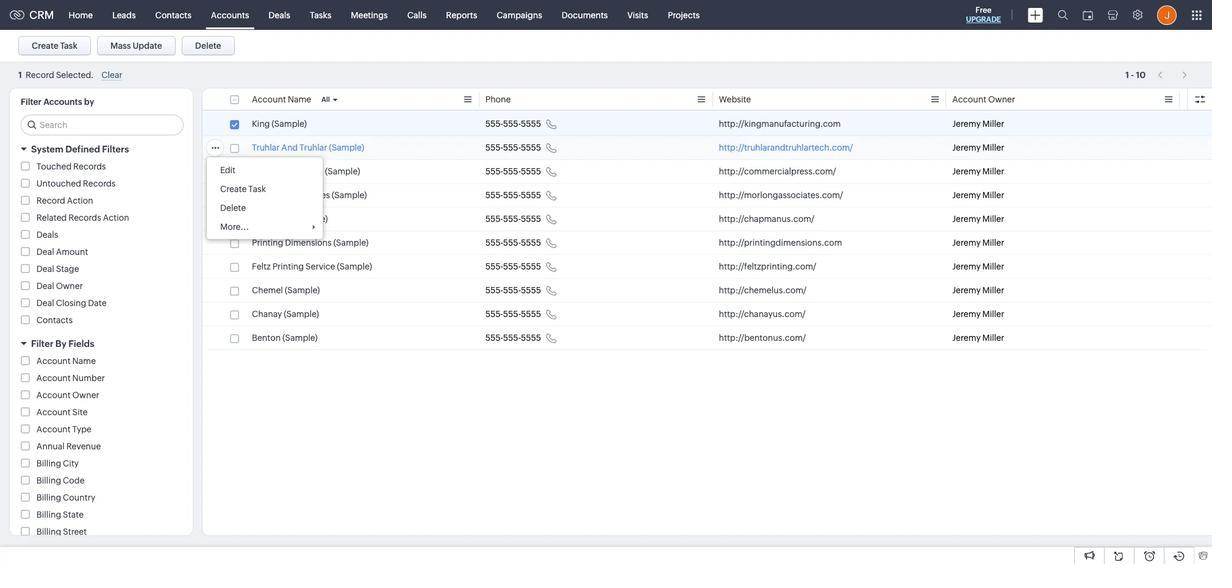 Task type: vqa. For each thing, say whether or not it's contained in the screenshot.


Task type: locate. For each thing, give the bounding box(es) containing it.
city
[[63, 459, 79, 469]]

1 miller from the top
[[983, 119, 1005, 129]]

1 - 10 for first navigation from the bottom of the page
[[1126, 70, 1146, 80]]

chapman (sample)
[[252, 214, 328, 224]]

10 5555 from the top
[[521, 333, 541, 343]]

6 5555 from the top
[[521, 238, 541, 248]]

0 vertical spatial accounts
[[211, 10, 249, 20]]

http://truhlarandtruhlartech.com/ link
[[719, 142, 853, 154]]

task down edit link
[[248, 184, 266, 194]]

6 jeremy miller from the top
[[953, 238, 1005, 248]]

miller for http://kingmanufacturing.com
[[983, 119, 1005, 129]]

7 555-555-5555 from the top
[[486, 262, 541, 272]]

miller for http://morlongassociates.com/
[[983, 190, 1005, 200]]

555-555-5555 for king (sample)
[[486, 119, 541, 129]]

account name up king (sample)
[[252, 95, 311, 104]]

1 5555 from the top
[[521, 119, 541, 129]]

http://printingdimensions.com
[[719, 238, 843, 248]]

7 5555 from the top
[[521, 262, 541, 272]]

by
[[55, 339, 67, 349]]

1 horizontal spatial account name
[[252, 95, 311, 104]]

record
[[26, 70, 54, 80]]

deal for deal closing date
[[37, 298, 54, 308]]

account owner
[[953, 95, 1016, 104], [37, 391, 99, 400]]

account name for all
[[252, 95, 311, 104]]

jeremy for http://printingdimensions.com
[[953, 238, 981, 248]]

9 jeremy miller from the top
[[953, 309, 1005, 319]]

http://printingdimensions.com link
[[719, 237, 843, 249]]

2 deal from the top
[[37, 264, 54, 274]]

phone
[[486, 95, 511, 104]]

1 jeremy from the top
[[953, 119, 981, 129]]

3 deal from the top
[[37, 281, 54, 291]]

leads link
[[103, 0, 146, 30]]

chanay (sample) link
[[252, 308, 319, 320]]

10 miller from the top
[[983, 333, 1005, 343]]

contacts up the update
[[155, 10, 192, 20]]

7 miller from the top
[[983, 262, 1005, 272]]

create
[[32, 41, 58, 51], [1023, 41, 1050, 51], [220, 184, 247, 194]]

3 billing from the top
[[37, 493, 61, 503]]

(sample) down the chanay (sample)
[[283, 333, 318, 343]]

deal for deal owner
[[37, 281, 54, 291]]

billing for billing country
[[37, 493, 61, 503]]

10 jeremy miller from the top
[[953, 333, 1005, 343]]

3 jeremy miller from the top
[[953, 167, 1005, 176]]

0 horizontal spatial truhlar
[[252, 143, 280, 153]]

miller for http://bentonus.com/
[[983, 333, 1005, 343]]

http://chemelus.com/
[[719, 286, 807, 295]]

commercial
[[252, 167, 301, 176]]

chapman (sample) link
[[252, 213, 328, 225]]

0 horizontal spatial create task
[[32, 41, 77, 51]]

create task up 1 record selected.
[[32, 41, 77, 51]]

(sample) up printing dimensions (sample) link
[[293, 214, 328, 224]]

2 555-555-5555 from the top
[[486, 143, 541, 153]]

1 horizontal spatial account owner
[[953, 95, 1016, 104]]

miller for http://truhlarandtruhlartech.com/
[[983, 143, 1005, 153]]

1 vertical spatial records
[[83, 179, 116, 189]]

555-555-5555 for chemel (sample)
[[486, 286, 541, 295]]

billing up billing street
[[37, 510, 61, 520]]

benton (sample) link
[[252, 332, 318, 344]]

campaigns link
[[487, 0, 552, 30]]

1 horizontal spatial create task
[[220, 184, 266, 194]]

2 miller from the top
[[983, 143, 1005, 153]]

5555 for http://kingmanufacturing.com
[[521, 119, 541, 129]]

jeremy for http://chanayus.com/
[[953, 309, 981, 319]]

http://chemelus.com/ link
[[719, 284, 807, 297]]

account
[[1052, 41, 1086, 51], [252, 95, 286, 104], [953, 95, 987, 104], [37, 356, 71, 366], [37, 373, 71, 383], [37, 391, 71, 400], [37, 408, 71, 417], [37, 425, 71, 435]]

1 555-555-5555 from the top
[[486, 119, 541, 129]]

accounts up delete button
[[211, 10, 249, 20]]

king (sample) link
[[252, 118, 307, 130]]

9 5555 from the top
[[521, 309, 541, 319]]

jeremy miller for http://bentonus.com/
[[953, 333, 1005, 343]]

records down touched records
[[83, 179, 116, 189]]

3 5555 from the top
[[521, 167, 541, 176]]

projects
[[668, 10, 700, 20]]

1 vertical spatial task
[[248, 184, 266, 194]]

crm link
[[10, 9, 54, 21]]

(sample) down chemel (sample)
[[284, 309, 319, 319]]

9 miller from the top
[[983, 309, 1005, 319]]

0 vertical spatial delete
[[195, 41, 221, 51]]

0 vertical spatial account owner
[[953, 95, 1016, 104]]

task up selected. on the left
[[60, 41, 77, 51]]

accounts left by
[[43, 97, 82, 107]]

2 5555 from the top
[[521, 143, 541, 153]]

1 horizontal spatial truhlar
[[300, 143, 327, 153]]

accounts link
[[201, 0, 259, 30]]

6 555-555-5555 from the top
[[486, 238, 541, 248]]

billing for billing street
[[37, 527, 61, 537]]

feltz printing service (sample)
[[252, 262, 372, 272]]

0 horizontal spatial name
[[72, 356, 96, 366]]

1 horizontal spatial task
[[248, 184, 266, 194]]

delete down accounts link
[[195, 41, 221, 51]]

2 1 - 10 from the top
[[1126, 70, 1146, 80]]

5 555-555-5555 from the top
[[486, 214, 541, 224]]

system defined filters
[[31, 144, 129, 154]]

3 jeremy from the top
[[953, 167, 981, 176]]

1 navigation from the top
[[1152, 66, 1194, 84]]

create task down edit
[[220, 184, 266, 194]]

meetings
[[351, 10, 388, 20]]

3 555-555-5555 from the top
[[486, 167, 541, 176]]

8 5555 from the top
[[521, 286, 541, 295]]

7 jeremy from the top
[[953, 262, 981, 272]]

4 5555 from the top
[[521, 190, 541, 200]]

records down 'record action'
[[68, 213, 101, 223]]

5555 for http://chanayus.com/
[[521, 309, 541, 319]]

5 jeremy from the top
[[953, 214, 981, 224]]

5555 for http://printingdimensions.com
[[521, 238, 541, 248]]

create task inside button
[[32, 41, 77, 51]]

1 vertical spatial accounts
[[43, 97, 82, 107]]

5555 for http://commercialpress.com/
[[521, 167, 541, 176]]

1 vertical spatial action
[[103, 213, 129, 223]]

4 jeremy from the top
[[953, 190, 981, 200]]

morlong associates (sample) link
[[252, 189, 367, 201]]

(sample) up and
[[272, 119, 307, 129]]

4 jeremy miller from the top
[[953, 190, 1005, 200]]

1 - from the top
[[1131, 70, 1135, 80]]

(sample) up commercial press (sample) link
[[329, 143, 364, 153]]

miller
[[983, 119, 1005, 129], [983, 143, 1005, 153], [983, 167, 1005, 176], [983, 190, 1005, 200], [983, 214, 1005, 224], [983, 238, 1005, 248], [983, 262, 1005, 272], [983, 286, 1005, 295], [983, 309, 1005, 319], [983, 333, 1005, 343]]

delete inside button
[[195, 41, 221, 51]]

edit
[[220, 165, 236, 175]]

deals down related
[[37, 230, 58, 240]]

printing dimensions (sample)
[[252, 238, 369, 248]]

0 vertical spatial records
[[73, 162, 106, 171]]

10 jeremy from the top
[[953, 333, 981, 343]]

documents link
[[552, 0, 618, 30]]

2 vertical spatial records
[[68, 213, 101, 223]]

action up related records action
[[67, 196, 93, 206]]

miller for http://printingdimensions.com
[[983, 238, 1005, 248]]

crm
[[29, 9, 54, 21]]

1 vertical spatial account name
[[37, 356, 96, 366]]

1 vertical spatial deals
[[37, 230, 58, 240]]

1 for 1st navigation from the top
[[1126, 70, 1130, 80]]

1 10 from the top
[[1137, 70, 1146, 80]]

0 vertical spatial name
[[288, 95, 311, 104]]

printing down chapman
[[252, 238, 283, 248]]

(sample)
[[272, 119, 307, 129], [329, 143, 364, 153], [325, 167, 360, 176], [332, 190, 367, 200], [293, 214, 328, 224], [333, 238, 369, 248], [337, 262, 372, 272], [285, 286, 320, 295], [284, 309, 319, 319], [283, 333, 318, 343]]

billing code
[[37, 476, 85, 486]]

1 jeremy miller from the top
[[953, 119, 1005, 129]]

jeremy miller for http://commercialpress.com/
[[953, 167, 1005, 176]]

4 billing from the top
[[37, 510, 61, 520]]

0 horizontal spatial action
[[67, 196, 93, 206]]

records for related
[[68, 213, 101, 223]]

6 jeremy from the top
[[953, 238, 981, 248]]

10
[[1137, 70, 1146, 80], [1137, 70, 1146, 80]]

miller for http://chanayus.com/
[[983, 309, 1005, 319]]

0 horizontal spatial task
[[60, 41, 77, 51]]

8 555-555-5555 from the top
[[486, 286, 541, 295]]

chanay
[[252, 309, 282, 319]]

2 - from the top
[[1131, 70, 1135, 80]]

5 jeremy miller from the top
[[953, 214, 1005, 224]]

2 billing from the top
[[37, 476, 61, 486]]

delete up more...
[[220, 203, 246, 213]]

1 record selected.
[[18, 70, 94, 80]]

2 navigation from the top
[[1152, 67, 1194, 84]]

http://chanayus.com/ link
[[719, 308, 806, 320]]

task
[[60, 41, 77, 51], [248, 184, 266, 194]]

create account button
[[1011, 36, 1098, 56]]

closing
[[56, 298, 86, 308]]

1 truhlar from the left
[[252, 143, 280, 153]]

http://chapmanus.com/
[[719, 214, 815, 224]]

0 vertical spatial task
[[60, 41, 77, 51]]

555-555-5555 for commercial press (sample)
[[486, 167, 541, 176]]

row group
[[203, 112, 1213, 350]]

4 miller from the top
[[983, 190, 1005, 200]]

2 jeremy from the top
[[953, 143, 981, 153]]

1 vertical spatial create task
[[220, 184, 266, 194]]

filter inside dropdown button
[[31, 339, 53, 349]]

jeremy miller for http://feltzprinting.com/
[[953, 262, 1005, 272]]

1 vertical spatial name
[[72, 356, 96, 366]]

records down 'defined'
[[73, 162, 106, 171]]

amount
[[56, 247, 88, 257]]

upgrade
[[967, 15, 1001, 24]]

street
[[63, 527, 87, 537]]

1 billing from the top
[[37, 459, 61, 469]]

1 deal from the top
[[37, 247, 54, 257]]

date
[[88, 298, 107, 308]]

billing up billing state on the left
[[37, 493, 61, 503]]

3 miller from the top
[[983, 167, 1005, 176]]

0 vertical spatial filter
[[21, 97, 42, 107]]

1 horizontal spatial create
[[220, 184, 247, 194]]

5 5555 from the top
[[521, 214, 541, 224]]

truhlar up press
[[300, 143, 327, 153]]

jeremy miller for http://printingdimensions.com
[[953, 238, 1005, 248]]

7 jeremy miller from the top
[[953, 262, 1005, 272]]

5555 for http://chemelus.com/
[[521, 286, 541, 295]]

deals
[[269, 10, 290, 20], [37, 230, 58, 240]]

billing for billing code
[[37, 476, 61, 486]]

0 vertical spatial account name
[[252, 95, 311, 104]]

8 miller from the top
[[983, 286, 1005, 295]]

records for untouched
[[83, 179, 116, 189]]

visits
[[628, 10, 649, 20]]

delete
[[195, 41, 221, 51], [220, 203, 246, 213]]

1 1 - 10 from the top
[[1126, 70, 1146, 80]]

name for account number
[[72, 356, 96, 366]]

http://morlongassociates.com/ link
[[719, 189, 844, 201]]

1 horizontal spatial name
[[288, 95, 311, 104]]

1 horizontal spatial action
[[103, 213, 129, 223]]

type
[[72, 425, 92, 435]]

truhlar up edit link
[[252, 143, 280, 153]]

meetings link
[[341, 0, 398, 30]]

deal up deal stage
[[37, 247, 54, 257]]

0 vertical spatial deals
[[269, 10, 290, 20]]

jeremy for http://bentonus.com/
[[953, 333, 981, 343]]

5 miller from the top
[[983, 214, 1005, 224]]

billing city
[[37, 459, 79, 469]]

jeremy miller for http://truhlarandtruhlartech.com/
[[953, 143, 1005, 153]]

http://chapmanus.com/ link
[[719, 213, 815, 225]]

number
[[72, 373, 105, 383]]

1
[[1126, 70, 1130, 80], [18, 70, 22, 80], [1126, 70, 1130, 80]]

free upgrade
[[967, 5, 1001, 24]]

5555
[[521, 119, 541, 129], [521, 143, 541, 153], [521, 167, 541, 176], [521, 190, 541, 200], [521, 214, 541, 224], [521, 238, 541, 248], [521, 262, 541, 272], [521, 286, 541, 295], [521, 309, 541, 319], [521, 333, 541, 343]]

billing street
[[37, 527, 87, 537]]

(sample) right press
[[325, 167, 360, 176]]

deals left tasks
[[269, 10, 290, 20]]

miller for http://chemelus.com/
[[983, 286, 1005, 295]]

0 vertical spatial contacts
[[155, 10, 192, 20]]

deal
[[37, 247, 54, 257], [37, 264, 54, 274], [37, 281, 54, 291], [37, 298, 54, 308]]

record
[[37, 196, 65, 206]]

billing for billing state
[[37, 510, 61, 520]]

action down 'untouched records'
[[103, 213, 129, 223]]

555-555-5555 for feltz printing service (sample)
[[486, 262, 541, 272]]

navigation
[[1152, 66, 1194, 84], [1152, 67, 1194, 84]]

deal stage
[[37, 264, 79, 274]]

records for touched
[[73, 162, 106, 171]]

555-555-5555 for printing dimensions (sample)
[[486, 238, 541, 248]]

name left all
[[288, 95, 311, 104]]

accounts
[[211, 10, 249, 20], [43, 97, 82, 107]]

printing up chemel (sample) link
[[273, 262, 304, 272]]

5 billing from the top
[[37, 527, 61, 537]]

account name up account number
[[37, 356, 96, 366]]

1 horizontal spatial contacts
[[155, 10, 192, 20]]

9 555-555-5555 from the top
[[486, 309, 541, 319]]

morlong associates (sample)
[[252, 190, 367, 200]]

deal for deal stage
[[37, 264, 54, 274]]

deal down deal stage
[[37, 281, 54, 291]]

4 555-555-5555 from the top
[[486, 190, 541, 200]]

update
[[133, 41, 162, 51]]

(sample) down "feltz printing service (sample)"
[[285, 286, 320, 295]]

deal down deal owner
[[37, 298, 54, 308]]

filter left by
[[31, 339, 53, 349]]

mass update button
[[97, 36, 176, 56]]

name down fields on the left bottom of page
[[72, 356, 96, 366]]

billing down billing state on the left
[[37, 527, 61, 537]]

associates
[[288, 190, 330, 200]]

8 jeremy from the top
[[953, 286, 981, 295]]

feltz printing service (sample) link
[[252, 261, 372, 273]]

chemel (sample)
[[252, 286, 320, 295]]

0 vertical spatial create task
[[32, 41, 77, 51]]

king
[[252, 119, 270, 129]]

1 vertical spatial contacts
[[37, 316, 73, 325]]

1 vertical spatial filter
[[31, 339, 53, 349]]

reports
[[446, 10, 477, 20]]

4 deal from the top
[[37, 298, 54, 308]]

6 miller from the top
[[983, 238, 1005, 248]]

8 jeremy miller from the top
[[953, 286, 1005, 295]]

2 10 from the top
[[1137, 70, 1146, 80]]

10 555-555-5555 from the top
[[486, 333, 541, 343]]

filter down record
[[21, 97, 42, 107]]

printing
[[252, 238, 283, 248], [273, 262, 304, 272]]

deal left stage
[[37, 264, 54, 274]]

555-555-5555 for chanay (sample)
[[486, 309, 541, 319]]

billing down billing city
[[37, 476, 61, 486]]

9 jeremy from the top
[[953, 309, 981, 319]]

feltz
[[252, 262, 271, 272]]

2 jeremy miller from the top
[[953, 143, 1005, 153]]

1 vertical spatial account owner
[[37, 391, 99, 400]]

miller for http://chapmanus.com/
[[983, 214, 1005, 224]]

billing down annual
[[37, 459, 61, 469]]

0 horizontal spatial account name
[[37, 356, 96, 366]]

contacts down closing
[[37, 316, 73, 325]]

task inside button
[[60, 41, 77, 51]]



Task type: describe. For each thing, give the bounding box(es) containing it.
printing dimensions (sample) link
[[252, 237, 369, 249]]

jeremy for http://morlongassociates.com/
[[953, 190, 981, 200]]

record action
[[37, 196, 93, 206]]

king (sample)
[[252, 119, 307, 129]]

annual
[[37, 442, 65, 452]]

filter for filter by fields
[[31, 339, 53, 349]]

1 horizontal spatial deals
[[269, 10, 290, 20]]

tasks link
[[300, 0, 341, 30]]

touched
[[37, 162, 72, 171]]

deal amount
[[37, 247, 88, 257]]

0 horizontal spatial account owner
[[37, 391, 99, 400]]

(sample) right associates
[[332, 190, 367, 200]]

555-555-5555 for morlong associates (sample)
[[486, 190, 541, 200]]

deal closing date
[[37, 298, 107, 308]]

by
[[84, 97, 94, 107]]

jeremy miller for http://morlongassociates.com/
[[953, 190, 1005, 200]]

5555 for http://feltzprinting.com/
[[521, 262, 541, 272]]

http://truhlarandtruhlartech.com/
[[719, 143, 853, 153]]

related
[[37, 213, 67, 223]]

commercial press (sample) link
[[252, 165, 360, 178]]

(sample) inside "link"
[[284, 309, 319, 319]]

actions
[[1144, 41, 1174, 51]]

mass update
[[110, 41, 162, 51]]

country
[[63, 493, 95, 503]]

(sample) up service
[[333, 238, 369, 248]]

jeremy for http://truhlarandtruhlartech.com/
[[953, 143, 981, 153]]

555-555-5555 for chapman (sample)
[[486, 214, 541, 224]]

more...
[[220, 222, 249, 232]]

defined
[[65, 144, 100, 154]]

chemel
[[252, 286, 283, 295]]

contacts link
[[146, 0, 201, 30]]

untouched records
[[37, 179, 116, 189]]

stage
[[56, 264, 79, 274]]

edit link
[[207, 161, 323, 179]]

http://kingmanufacturing.com link
[[719, 118, 841, 130]]

calls
[[408, 10, 427, 20]]

account site
[[37, 408, 88, 417]]

jeremy miller for http://chanayus.com/
[[953, 309, 1005, 319]]

deal for deal amount
[[37, 247, 54, 257]]

chanay (sample)
[[252, 309, 319, 319]]

chapman
[[252, 214, 291, 224]]

1 vertical spatial printing
[[273, 262, 304, 272]]

free
[[976, 5, 992, 15]]

state
[[63, 510, 84, 520]]

delete button
[[182, 36, 235, 56]]

jeremy for http://kingmanufacturing.com
[[953, 119, 981, 129]]

filter for filter accounts by
[[21, 97, 42, 107]]

contacts inside "link"
[[155, 10, 192, 20]]

filter by fields
[[31, 339, 94, 349]]

filter accounts by
[[21, 97, 94, 107]]

0 horizontal spatial contacts
[[37, 316, 73, 325]]

1 vertical spatial owner
[[56, 281, 83, 291]]

2 horizontal spatial create
[[1023, 41, 1050, 51]]

billing for billing city
[[37, 459, 61, 469]]

jeremy miller for http://kingmanufacturing.com
[[953, 119, 1005, 129]]

tasks
[[310, 10, 332, 20]]

leads
[[112, 10, 136, 20]]

system defined filters button
[[10, 139, 193, 160]]

all
[[322, 96, 330, 103]]

account number
[[37, 373, 105, 383]]

http://commercialpress.com/
[[719, 167, 837, 176]]

chemel (sample) link
[[252, 284, 320, 297]]

jeremy for http://chemelus.com/
[[953, 286, 981, 295]]

filters
[[102, 144, 129, 154]]

555-555-5555 for truhlar and truhlar (sample)
[[486, 143, 541, 153]]

(sample) right service
[[337, 262, 372, 272]]

campaigns
[[497, 10, 542, 20]]

website
[[719, 95, 751, 104]]

1 for first navigation from the bottom of the page
[[1126, 70, 1130, 80]]

press
[[302, 167, 323, 176]]

- for first navigation from the bottom of the page
[[1131, 70, 1135, 80]]

account inside button
[[1052, 41, 1086, 51]]

row group containing king (sample)
[[203, 112, 1213, 350]]

create account
[[1023, 41, 1086, 51]]

code
[[63, 476, 85, 486]]

create task button
[[18, 36, 91, 56]]

jeremy for http://chapmanus.com/
[[953, 214, 981, 224]]

http://bentonus.com/ link
[[719, 332, 806, 344]]

truhlar and truhlar (sample)
[[252, 143, 364, 153]]

2 truhlar from the left
[[300, 143, 327, 153]]

10 for first navigation from the bottom of the page
[[1137, 70, 1146, 80]]

0 vertical spatial printing
[[252, 238, 283, 248]]

filter by fields button
[[10, 333, 193, 355]]

0 horizontal spatial deals
[[37, 230, 58, 240]]

0 horizontal spatial create
[[32, 41, 58, 51]]

jeremy miller for http://chapmanus.com/
[[953, 214, 1005, 224]]

account name for account number
[[37, 356, 96, 366]]

miller for http://feltzprinting.com/
[[983, 262, 1005, 272]]

5555 for http://truhlarandtruhlartech.com/
[[521, 143, 541, 153]]

account type
[[37, 425, 92, 435]]

1 - 10 for 1st navigation from the top
[[1126, 70, 1146, 80]]

mass
[[110, 41, 131, 51]]

related records action
[[37, 213, 129, 223]]

2 vertical spatial owner
[[72, 391, 99, 400]]

http://chanayus.com/
[[719, 309, 806, 319]]

untouched
[[37, 179, 81, 189]]

5555 for http://morlongassociates.com/
[[521, 190, 541, 200]]

http://morlongassociates.com/
[[719, 190, 844, 200]]

service
[[306, 262, 335, 272]]

0 vertical spatial action
[[67, 196, 93, 206]]

home link
[[59, 0, 103, 30]]

555-555-5555 for benton (sample)
[[486, 333, 541, 343]]

1 vertical spatial delete
[[220, 203, 246, 213]]

- for 1st navigation from the top
[[1131, 70, 1135, 80]]

name for all
[[288, 95, 311, 104]]

miller for http://commercialpress.com/
[[983, 167, 1005, 176]]

1 horizontal spatial accounts
[[211, 10, 249, 20]]

10 for 1st navigation from the top
[[1137, 70, 1146, 80]]

Search text field
[[21, 115, 183, 135]]

0 horizontal spatial accounts
[[43, 97, 82, 107]]

deals link
[[259, 0, 300, 30]]

site
[[72, 408, 88, 417]]

truhlar and truhlar (sample) link
[[252, 142, 364, 154]]

calls link
[[398, 0, 437, 30]]

0 vertical spatial owner
[[989, 95, 1016, 104]]

jeremy for http://commercialpress.com/
[[953, 167, 981, 176]]

jeremy miller for http://chemelus.com/
[[953, 286, 1005, 295]]

fields
[[69, 339, 94, 349]]

5555 for http://bentonus.com/
[[521, 333, 541, 343]]

reports link
[[437, 0, 487, 30]]

selected.
[[56, 70, 94, 80]]

touched records
[[37, 162, 106, 171]]

benton
[[252, 333, 281, 343]]

home
[[69, 10, 93, 20]]

jeremy for http://feltzprinting.com/
[[953, 262, 981, 272]]

billing country
[[37, 493, 95, 503]]

5555 for http://chapmanus.com/
[[521, 214, 541, 224]]

commercial press (sample)
[[252, 167, 360, 176]]



